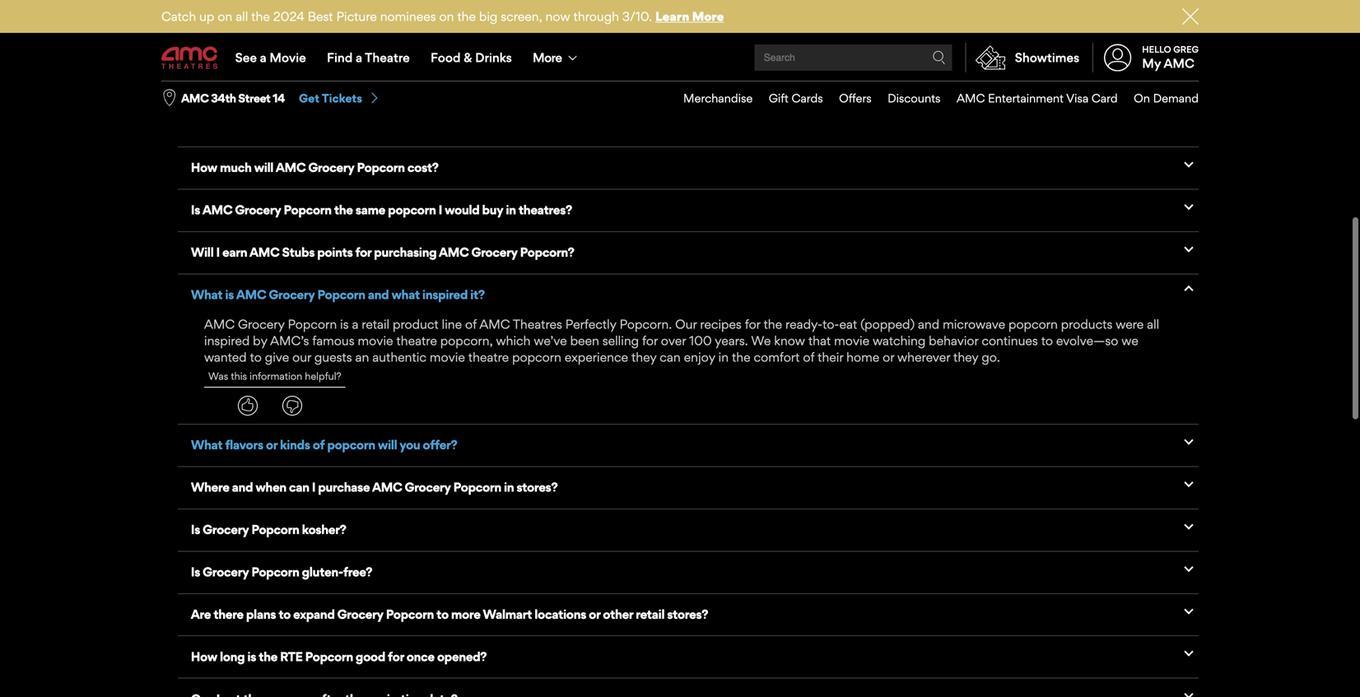 Task type: describe. For each thing, give the bounding box(es) containing it.
to down by
[[250, 350, 262, 365]]

amc inside hello greg my amc
[[1164, 56, 1195, 71]]

food
[[431, 50, 461, 65]]

amc 34th street 14 button
[[181, 90, 285, 106]]

2 horizontal spatial i
[[439, 202, 442, 218]]

what
[[392, 287, 420, 302]]

on demand
[[1134, 91, 1199, 106]]

cards
[[792, 91, 823, 106]]

amc up which
[[480, 317, 510, 332]]

0 vertical spatial stores?
[[517, 480, 558, 495]]

popcorn,
[[441, 333, 493, 348]]

is inside amc grocery popcorn is a retail product line of amc theatres perfectly popcorn. our recipes for the ready-to-eat (popped) and microwave popcorn products were all inspired by amc's famous movie theatre popcorn, which we've been selling for over 100 years. we know that movie watching behavior continues to evolve—so we wanted to give our guests an authentic movie theatre popcorn experience they can enjoy in the comfort of their home or wherever they go.
[[340, 317, 349, 332]]

0 vertical spatial theatre
[[397, 333, 437, 348]]

find a theatre link
[[317, 35, 420, 81]]

visa
[[1067, 91, 1089, 106]]

popcorn.
[[620, 317, 672, 332]]

popcorn inside amc grocery popcorn is a retail product line of amc theatres perfectly popcorn. our recipes for the ready-to-eat (popped) and microwave popcorn products were all inspired by amc's famous movie theatre popcorn, which we've been selling for over 100 years. we know that movie watching behavior continues to evolve—so we wanted to give our guests an authentic movie theatre popcorn experience they can enjoy in the comfort of their home or wherever they go.
[[288, 317, 337, 332]]

our
[[293, 350, 311, 365]]

grocery up there
[[203, 565, 249, 580]]

screen,
[[501, 9, 543, 24]]

grocery down see
[[178, 94, 239, 114]]

much
[[220, 160, 252, 175]]

1 horizontal spatial movie
[[430, 350, 465, 365]]

purchase
[[318, 480, 370, 495]]

amc right much
[[276, 160, 306, 175]]

same
[[356, 202, 386, 218]]

offer?
[[423, 437, 457, 453]]

we've
[[534, 333, 567, 348]]

retail inside amc grocery popcorn is a retail product line of amc theatres perfectly popcorn. our recipes for the ready-to-eat (popped) and microwave popcorn products were all inspired by amc's famous movie theatre popcorn, which we've been selling for over 100 years. we know that movie watching behavior continues to evolve—so we wanted to give our guests an authentic movie theatre popcorn experience they can enjoy in the comfort of their home or wherever they go.
[[362, 317, 390, 332]]

all inside amc grocery popcorn is a retail product line of amc theatres perfectly popcorn. our recipes for the ready-to-eat (popped) and microwave popcorn products were all inspired by amc's famous movie theatre popcorn, which we've been selling for over 100 years. we know that movie watching behavior continues to evolve—so we wanted to give our guests an authentic movie theatre popcorn experience they can enjoy in the comfort of their home or wherever they go.
[[1148, 317, 1160, 332]]

big
[[479, 9, 498, 24]]

grocery down "where"
[[203, 522, 249, 538]]

up
[[199, 9, 215, 24]]

was this information helpful?
[[208, 370, 342, 382]]

comfort
[[754, 350, 800, 365]]

popcorn up purchase at the bottom of page
[[327, 437, 375, 453]]

grocery popcorn for popcorn
[[160, 25, 434, 68]]

1 they from the left
[[632, 350, 657, 365]]

100
[[690, 333, 712, 348]]

we
[[752, 333, 771, 348]]

grocery down free?
[[337, 607, 384, 622]]

go.
[[982, 350, 1001, 365]]

grocery down stubs
[[269, 287, 315, 302]]

ready-
[[786, 317, 823, 332]]

what flavors or kinds of popcorn will you offer?
[[191, 437, 457, 453]]

the left 2024
[[251, 9, 270, 24]]

offers link
[[823, 82, 872, 115]]

merchandise
[[684, 91, 753, 106]]

is grocery popcorn gluten-free?
[[191, 565, 372, 580]]

our
[[676, 317, 697, 332]]

2 vertical spatial or
[[589, 607, 601, 622]]

1 on from the left
[[218, 9, 233, 24]]

nominees
[[380, 9, 436, 24]]

tickets
[[322, 91, 363, 106]]

buy
[[482, 202, 504, 218]]

in inside amc grocery popcorn is a retail product line of amc theatres perfectly popcorn. our recipes for the ready-to-eat (popped) and microwave popcorn products were all inspired by amc's famous movie theatre popcorn, which we've been selling for over 100 years. we know that movie watching behavior continues to evolve—so we wanted to give our guests an authentic movie theatre popcorn experience they can enjoy in the comfort of their home or wherever they go.
[[719, 350, 729, 365]]

their
[[818, 350, 844, 365]]

thumbs up rating of 5 element
[[238, 396, 258, 416]]

amc right purchase at the bottom of page
[[372, 480, 402, 495]]

2 vertical spatial is
[[247, 650, 256, 665]]

thumbs up rating of 5 image
[[238, 396, 258, 416]]

are there plans to expand grocery popcorn to more walmart locations or other retail stores?
[[191, 607, 709, 622]]

theatres
[[513, 317, 563, 332]]

food & drinks link
[[420, 35, 523, 81]]

been
[[571, 333, 600, 348]]

the down years.
[[732, 350, 751, 365]]

information
[[250, 370, 302, 382]]

evolve—so
[[1057, 333, 1119, 348]]

catch
[[161, 9, 196, 24]]

showtimes link
[[966, 43, 1080, 72]]

product
[[393, 317, 439, 332]]

demand
[[1154, 91, 1199, 106]]

this
[[231, 370, 247, 382]]

grocery down offer?
[[405, 480, 451, 495]]

for up we
[[745, 317, 761, 332]]

0 horizontal spatial or
[[266, 437, 278, 453]]

amc down earn
[[236, 287, 266, 302]]

see a movie
[[235, 50, 306, 65]]

perfectly
[[566, 317, 617, 332]]

grocery popcorn for much
[[178, 94, 304, 114]]

popcorn right the same
[[388, 202, 436, 218]]

learn
[[656, 9, 690, 24]]

behavior
[[929, 333, 979, 348]]

rte
[[280, 650, 303, 665]]

1 horizontal spatial and
[[368, 287, 389, 302]]

2 vertical spatial in
[[504, 480, 514, 495]]

card
[[1092, 91, 1118, 106]]

to right the plans
[[279, 607, 291, 622]]

0 horizontal spatial movie
[[358, 333, 393, 348]]

picture
[[337, 9, 377, 24]]

0 vertical spatial inspired
[[423, 287, 468, 302]]

grocery up is amc grocery popcorn the same popcorn i would buy in theatres?
[[308, 160, 355, 175]]

authentic
[[373, 350, 427, 365]]

an
[[355, 350, 369, 365]]

microwave
[[943, 317, 1006, 332]]

expand
[[293, 607, 335, 622]]

get tickets link
[[299, 91, 381, 106]]

2024
[[273, 9, 305, 24]]

gift
[[769, 91, 789, 106]]

cost?
[[408, 160, 439, 175]]

gift cards
[[769, 91, 823, 106]]

where and when can i purchase amc grocery popcorn in stores?
[[191, 480, 558, 495]]

0 horizontal spatial all
[[236, 9, 248, 24]]

34th
[[211, 91, 236, 106]]

over
[[661, 333, 686, 348]]

find
[[327, 50, 353, 65]]

0 horizontal spatial and
[[232, 480, 253, 495]]

when
[[256, 480, 287, 495]]

for right points in the top of the page
[[355, 245, 372, 260]]

is grocery popcorn kosher?
[[191, 522, 346, 538]]

movie
[[270, 50, 306, 65]]

(popped)
[[861, 317, 915, 332]]

where
[[191, 480, 230, 495]]

to right continues
[[1042, 333, 1054, 348]]

showtimes
[[1016, 50, 1080, 65]]

merchandise link
[[668, 82, 753, 115]]

now
[[546, 9, 571, 24]]

hello
[[1143, 44, 1172, 55]]

theatres?
[[519, 202, 572, 218]]

give
[[265, 350, 289, 365]]

the up we
[[764, 317, 783, 332]]

for left once
[[388, 650, 404, 665]]



Task type: locate. For each thing, give the bounding box(es) containing it.
0 vertical spatial of
[[465, 317, 477, 332]]

points
[[317, 245, 353, 260]]

grocery down much
[[235, 202, 281, 218]]

0 vertical spatial more
[[692, 9, 724, 24]]

movie down popcorn,
[[430, 350, 465, 365]]

0 vertical spatial is
[[191, 202, 200, 218]]

to left "more"
[[437, 607, 449, 622]]

amc down the would
[[439, 245, 469, 260]]

or inside amc grocery popcorn is a retail product line of amc theatres perfectly popcorn. our recipes for the ready-to-eat (popped) and microwave popcorn products were all inspired by amc's famous movie theatre popcorn, which we've been selling for over 100 years. we know that movie watching behavior continues to evolve—so we wanted to give our guests an authentic movie theatre popcorn experience they can enjoy in the comfort of their home or wherever they go.
[[883, 350, 895, 365]]

is down "where"
[[191, 522, 200, 538]]

a right see
[[260, 50, 267, 65]]

a right find
[[356, 50, 362, 65]]

showtimes image
[[967, 43, 1016, 72]]

1 horizontal spatial they
[[954, 350, 979, 365]]

is down earn
[[225, 287, 234, 302]]

1 horizontal spatial on
[[439, 9, 454, 24]]

what for what is amc grocery popcorn and what inspired it?
[[191, 287, 223, 302]]

i left purchase at the bottom of page
[[312, 480, 316, 495]]

a
[[260, 50, 267, 65], [356, 50, 362, 65], [352, 317, 359, 332]]

will
[[191, 245, 214, 260]]

2 what from the top
[[191, 437, 223, 453]]

or left kinds
[[266, 437, 278, 453]]

they down behavior
[[954, 350, 979, 365]]

is
[[191, 202, 200, 218], [191, 522, 200, 538], [191, 565, 200, 580]]

2 horizontal spatial and
[[918, 317, 940, 332]]

2 how from the top
[[191, 650, 217, 665]]

what for what flavors or kinds of popcorn will you offer?
[[191, 437, 223, 453]]

0 vertical spatial and
[[368, 287, 389, 302]]

0 horizontal spatial can
[[289, 480, 309, 495]]

is for is amc grocery popcorn the same popcorn i would buy in theatres?
[[191, 202, 200, 218]]

inspired inside amc grocery popcorn is a retail product line of amc theatres perfectly popcorn. our recipes for the ready-to-eat (popped) and microwave popcorn products were all inspired by amc's famous movie theatre popcorn, which we've been selling for over 100 years. we know that movie watching behavior continues to evolve—so we wanted to give our guests an authentic movie theatre popcorn experience they can enjoy in the comfort of their home or wherever they go.
[[204, 333, 250, 348]]

amc's
[[270, 333, 309, 348]]

on
[[1134, 91, 1151, 106]]

menu
[[161, 35, 1199, 81], [668, 82, 1199, 115]]

inspired up wanted
[[204, 333, 250, 348]]

2 they from the left
[[954, 350, 979, 365]]

stubs
[[282, 245, 315, 260]]

2 vertical spatial of
[[313, 437, 325, 453]]

watching
[[873, 333, 926, 348]]

1 horizontal spatial can
[[660, 350, 681, 365]]

or down watching at the right top
[[883, 350, 895, 365]]

discounts
[[888, 91, 941, 106]]

0 vertical spatial or
[[883, 350, 895, 365]]

we
[[1122, 333, 1139, 348]]

1 vertical spatial retail
[[636, 607, 665, 622]]

1 horizontal spatial all
[[1148, 317, 1160, 332]]

and left what
[[368, 287, 389, 302]]

find a theatre
[[327, 50, 410, 65]]

popcorn
[[299, 25, 434, 68], [242, 94, 304, 114], [357, 160, 405, 175], [284, 202, 332, 218], [318, 287, 366, 302], [288, 317, 337, 332], [454, 480, 502, 495], [252, 522, 299, 538], [252, 565, 299, 580], [386, 607, 434, 622], [305, 650, 353, 665]]

is up famous
[[340, 317, 349, 332]]

2 vertical spatial is
[[191, 565, 200, 580]]

1 vertical spatial of
[[804, 350, 815, 365]]

1 horizontal spatial theatre
[[469, 350, 509, 365]]

1 vertical spatial all
[[1148, 317, 1160, 332]]

of up popcorn,
[[465, 317, 477, 332]]

0 horizontal spatial on
[[218, 9, 233, 24]]

is up are
[[191, 565, 200, 580]]

food & drinks
[[431, 50, 512, 65]]

of
[[465, 317, 477, 332], [804, 350, 815, 365], [313, 437, 325, 453]]

amc up will
[[203, 202, 233, 218]]

0 vertical spatial is
[[225, 287, 234, 302]]

how left long
[[191, 650, 217, 665]]

a for movie
[[260, 50, 267, 65]]

years.
[[715, 333, 749, 348]]

for
[[355, 245, 372, 260], [745, 317, 761, 332], [643, 333, 658, 348], [388, 650, 404, 665]]

1 vertical spatial grocery popcorn
[[178, 94, 304, 114]]

popcorn down we've
[[512, 350, 562, 365]]

0 horizontal spatial stores?
[[517, 480, 558, 495]]

they down 'selling'
[[632, 350, 657, 365]]

0 vertical spatial retail
[[362, 317, 390, 332]]

how for how long is the rte popcorn good for once opened?
[[191, 650, 217, 665]]

menu containing merchandise
[[668, 82, 1199, 115]]

movie down eat
[[835, 333, 870, 348]]

selling
[[603, 333, 639, 348]]

can down over
[[660, 350, 681, 365]]

the left rte
[[259, 650, 278, 665]]

2 vertical spatial i
[[312, 480, 316, 495]]

grocery up by
[[238, 317, 285, 332]]

amc 34th street 14
[[181, 91, 285, 106]]

is right long
[[247, 650, 256, 665]]

through
[[574, 9, 619, 24]]

all right were
[[1148, 317, 1160, 332]]

grocery down the buy
[[472, 245, 518, 260]]

more
[[451, 607, 481, 622]]

0 horizontal spatial theatre
[[397, 333, 437, 348]]

1 vertical spatial menu
[[668, 82, 1199, 115]]

more inside button
[[533, 50, 562, 65]]

amc down greg
[[1164, 56, 1195, 71]]

you
[[400, 437, 420, 453]]

and inside amc grocery popcorn is a retail product line of amc theatres perfectly popcorn. our recipes for the ready-to-eat (popped) and microwave popcorn products were all inspired by amc's famous movie theatre popcorn, which we've been selling for over 100 years. we know that movie watching behavior continues to evolve—so we wanted to give our guests an authentic movie theatre popcorn experience they can enjoy in the comfort of their home or wherever they go.
[[918, 317, 940, 332]]

long
[[220, 650, 245, 665]]

a up famous
[[352, 317, 359, 332]]

offers
[[840, 91, 872, 106]]

would
[[445, 202, 480, 218]]

experience
[[565, 350, 629, 365]]

0 vertical spatial can
[[660, 350, 681, 365]]

a inside amc grocery popcorn is a retail product line of amc theatres perfectly popcorn. our recipes for the ready-to-eat (popped) and microwave popcorn products were all inspired by amc's famous movie theatre popcorn, which we've been selling for over 100 years. we know that movie watching behavior continues to evolve—so we wanted to give our guests an authentic movie theatre popcorn experience they can enjoy in the comfort of their home or wherever they go.
[[352, 317, 359, 332]]

retail up an on the left bottom
[[362, 317, 390, 332]]

0 vertical spatial grocery popcorn
[[160, 25, 434, 68]]

0 horizontal spatial i
[[216, 245, 220, 260]]

2 vertical spatial and
[[232, 480, 253, 495]]

3 is from the top
[[191, 565, 200, 580]]

can right when
[[289, 480, 309, 495]]

all right up
[[236, 9, 248, 24]]

flavors
[[225, 437, 263, 453]]

theatre down popcorn,
[[469, 350, 509, 365]]

how much will amc grocery popcorn cost?
[[191, 160, 439, 175]]

0 horizontal spatial inspired
[[204, 333, 250, 348]]

is for is grocery popcorn gluten-free?
[[191, 565, 200, 580]]

inspired up line
[[423, 287, 468, 302]]

movie
[[358, 333, 393, 348], [835, 333, 870, 348], [430, 350, 465, 365]]

1 horizontal spatial is
[[247, 650, 256, 665]]

more
[[692, 9, 724, 24], [533, 50, 562, 65]]

were
[[1116, 317, 1144, 332]]

to-
[[823, 317, 840, 332]]

amc right earn
[[250, 245, 280, 260]]

0 horizontal spatial of
[[313, 437, 325, 453]]

inspired
[[423, 287, 468, 302], [204, 333, 250, 348]]

retail right other
[[636, 607, 665, 622]]

or left other
[[589, 607, 601, 622]]

0 horizontal spatial they
[[632, 350, 657, 365]]

1 vertical spatial is
[[191, 522, 200, 538]]

theatre
[[397, 333, 437, 348], [469, 350, 509, 365]]

14
[[273, 91, 285, 106]]

that
[[809, 333, 831, 348]]

0 vertical spatial will
[[254, 160, 274, 175]]

1 vertical spatial more
[[533, 50, 562, 65]]

2 on from the left
[[439, 9, 454, 24]]

of down that
[[804, 350, 815, 365]]

see
[[235, 50, 257, 65]]

enjoy
[[684, 350, 716, 365]]

1 vertical spatial and
[[918, 317, 940, 332]]

can inside amc grocery popcorn is a retail product line of amc theatres perfectly popcorn. our recipes for the ready-to-eat (popped) and microwave popcorn products were all inspired by amc's famous movie theatre popcorn, which we've been selling for over 100 years. we know that movie watching behavior continues to evolve—so we wanted to give our guests an authentic movie theatre popcorn experience they can enjoy in the comfort of their home or wherever they go.
[[660, 350, 681, 365]]

go to my account page element
[[1093, 35, 1199, 81]]

what left flavors
[[191, 437, 223, 453]]

1 horizontal spatial of
[[465, 317, 477, 332]]

good
[[356, 650, 385, 665]]

amc left 34th
[[181, 91, 209, 106]]

2 horizontal spatial is
[[340, 317, 349, 332]]

a for theatre
[[356, 50, 362, 65]]

walmart
[[483, 607, 532, 622]]

which
[[496, 333, 531, 348]]

what down will
[[191, 287, 223, 302]]

will i earn amc stubs points for purchasing amc grocery popcorn?
[[191, 245, 575, 260]]

grocery down up
[[160, 25, 292, 68]]

amc up wanted
[[204, 317, 235, 332]]

purchasing
[[374, 245, 437, 260]]

it?
[[470, 287, 485, 302]]

1 horizontal spatial i
[[312, 480, 316, 495]]

3/10.
[[623, 9, 653, 24]]

on right up
[[218, 9, 233, 24]]

how
[[191, 160, 217, 175], [191, 650, 217, 665]]

0 vertical spatial how
[[191, 160, 217, 175]]

1 horizontal spatial inspired
[[423, 287, 468, 302]]

amc entertainment visa card link
[[941, 82, 1118, 115]]

1 horizontal spatial or
[[589, 607, 601, 622]]

1 horizontal spatial stores?
[[667, 607, 709, 622]]

1 horizontal spatial retail
[[636, 607, 665, 622]]

i right will
[[216, 245, 220, 260]]

thumbs down rating of 1 image
[[283, 396, 302, 416]]

amc grocery popcorn is a retail product line of amc theatres perfectly popcorn. our recipes for the ready-to-eat (popped) and microwave popcorn products were all inspired by amc's famous movie theatre popcorn, which we've been selling for over 100 years. we know that movie watching behavior continues to evolve—so we wanted to give our guests an authentic movie theatre popcorn experience they can enjoy in the comfort of their home or wherever they go.
[[204, 317, 1160, 365]]

will right much
[[254, 160, 274, 175]]

0 vertical spatial i
[[439, 202, 442, 218]]

kinds
[[280, 437, 310, 453]]

1 vertical spatial or
[[266, 437, 278, 453]]

is up will
[[191, 202, 200, 218]]

and left when
[[232, 480, 253, 495]]

amc logo image
[[161, 46, 219, 69], [161, 46, 219, 69]]

menu down learn
[[161, 35, 1199, 81]]

amc down showtimes image
[[957, 91, 986, 106]]

amc entertainment visa card
[[957, 91, 1118, 106]]

i left the would
[[439, 202, 442, 218]]

1 vertical spatial i
[[216, 245, 220, 260]]

what
[[191, 287, 223, 302], [191, 437, 223, 453]]

0 horizontal spatial retail
[[362, 317, 390, 332]]

i
[[439, 202, 442, 218], [216, 245, 220, 260], [312, 480, 316, 495]]

0 horizontal spatial more
[[533, 50, 562, 65]]

grocery inside amc grocery popcorn is a retail product line of amc theatres perfectly popcorn. our recipes for the ready-to-eat (popped) and microwave popcorn products were all inspired by amc's famous movie theatre popcorn, which we've been selling for over 100 years. we know that movie watching behavior continues to evolve—so we wanted to give our guests an authentic movie theatre popcorn experience they can enjoy in the comfort of their home or wherever they go.
[[238, 317, 285, 332]]

1 horizontal spatial more
[[692, 9, 724, 24]]

is amc grocery popcorn the same popcorn i would buy in theatres?
[[191, 202, 572, 218]]

2 horizontal spatial movie
[[835, 333, 870, 348]]

continues
[[982, 333, 1039, 348]]

&
[[464, 50, 472, 65]]

1 vertical spatial theatre
[[469, 350, 509, 365]]

1 horizontal spatial will
[[378, 437, 397, 453]]

0 vertical spatial menu
[[161, 35, 1199, 81]]

the left big
[[458, 9, 476, 24]]

how for how much will amc grocery popcorn cost?
[[191, 160, 217, 175]]

stores?
[[517, 480, 558, 495], [667, 607, 709, 622]]

of right kinds
[[313, 437, 325, 453]]

hello greg my amc
[[1143, 44, 1199, 71]]

is for is grocery popcorn kosher?
[[191, 522, 200, 538]]

1 vertical spatial what
[[191, 437, 223, 453]]

1 vertical spatial stores?
[[667, 607, 709, 622]]

1 vertical spatial inspired
[[204, 333, 250, 348]]

0 vertical spatial in
[[506, 202, 516, 218]]

0 vertical spatial all
[[236, 9, 248, 24]]

theatre
[[365, 50, 410, 65]]

1 vertical spatial is
[[340, 317, 349, 332]]

1 vertical spatial can
[[289, 480, 309, 495]]

search the AMC website text field
[[762, 51, 933, 64]]

amc inside button
[[181, 91, 209, 106]]

on demand link
[[1118, 82, 1199, 115]]

1 is from the top
[[191, 202, 200, 218]]

more down now
[[533, 50, 562, 65]]

helpful?
[[305, 370, 342, 382]]

0 horizontal spatial will
[[254, 160, 274, 175]]

for down popcorn. at the top left of the page
[[643, 333, 658, 348]]

will left you
[[378, 437, 397, 453]]

more right learn
[[692, 9, 724, 24]]

submit search icon image
[[933, 51, 946, 64]]

movie up an on the left bottom
[[358, 333, 393, 348]]

1 what from the top
[[191, 287, 223, 302]]

on right nominees
[[439, 9, 454, 24]]

user profile image
[[1095, 44, 1142, 71]]

earn
[[222, 245, 247, 260]]

2 is from the top
[[191, 522, 200, 538]]

thumbs down rating of 1 element
[[283, 396, 302, 416]]

and up behavior
[[918, 317, 940, 332]]

menu containing more
[[161, 35, 1199, 81]]

menu down submit search icon
[[668, 82, 1199, 115]]

0 vertical spatial what
[[191, 287, 223, 302]]

1 how from the top
[[191, 160, 217, 175]]

line
[[442, 317, 462, 332]]

theatre down product at the top left of the page
[[397, 333, 437, 348]]

1 vertical spatial how
[[191, 650, 217, 665]]

cookie consent banner dialog
[[0, 653, 1361, 698]]

discounts link
[[872, 82, 941, 115]]

2 horizontal spatial of
[[804, 350, 815, 365]]

recipes
[[700, 317, 742, 332]]

popcorn up continues
[[1009, 317, 1058, 332]]

drinks
[[475, 50, 512, 65]]

how left much
[[191, 160, 217, 175]]

2 horizontal spatial or
[[883, 350, 895, 365]]

opened?
[[437, 650, 487, 665]]

see a movie link
[[225, 35, 317, 81]]

popcorn?
[[520, 245, 575, 260]]

on
[[218, 9, 233, 24], [439, 9, 454, 24]]

1 vertical spatial in
[[719, 350, 729, 365]]

how long is the rte popcorn good for once opened?
[[191, 650, 487, 665]]

and
[[368, 287, 389, 302], [918, 317, 940, 332], [232, 480, 253, 495]]

will
[[254, 160, 274, 175], [378, 437, 397, 453]]

the left the same
[[334, 202, 353, 218]]

1 vertical spatial will
[[378, 437, 397, 453]]

0 horizontal spatial is
[[225, 287, 234, 302]]

by
[[253, 333, 267, 348]]



Task type: vqa. For each thing, say whether or not it's contained in the screenshot.
movie poster for Godzilla Minus One Minus Color IMAGE
no



